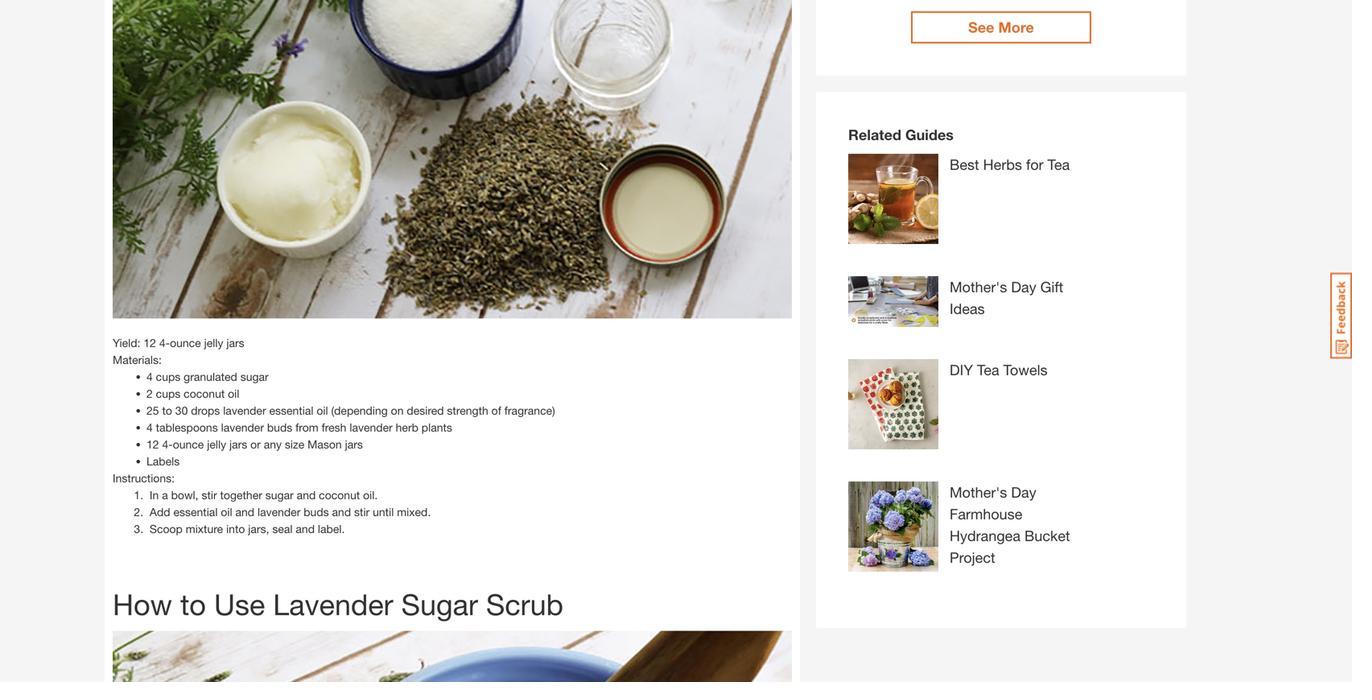 Task type: vqa. For each thing, say whether or not it's contained in the screenshot.
Q: Our tree keeps turning on and off. Any suggestions? 1 ANSWER
no



Task type: locate. For each thing, give the bounding box(es) containing it.
lavender sugar scrub mixed in a bowl image
[[113, 631, 792, 682]]

1 vertical spatial 12
[[147, 438, 159, 451]]

coconut
[[184, 387, 225, 400], [319, 488, 360, 502]]

essential up from
[[269, 404, 314, 417]]

tablespoons
[[156, 421, 218, 434]]

4- up labels
[[162, 438, 173, 451]]

12
[[144, 336, 156, 349], [147, 438, 159, 451]]

day inside mother's day farmhouse hydrangea bucket project
[[1012, 484, 1037, 501]]

25
[[147, 404, 159, 417]]

1 vertical spatial essential
[[173, 505, 218, 519]]

day up farmhouse at the bottom right
[[1012, 484, 1037, 501]]

2 day from the top
[[1012, 484, 1037, 501]]

1 vertical spatial to
[[180, 587, 206, 621]]

see
[[969, 19, 995, 36]]

cups down materials:
[[156, 370, 181, 383]]

into
[[226, 522, 245, 535]]

mother's inside 'mother's day gift ideas'
[[950, 278, 1008, 296]]

0 horizontal spatial tea
[[978, 361, 1000, 378]]

yield: 12 4-ounce jelly jars materials: 4 cups granulated sugar 2 cups coconut oil 25 to 30 drops lavender essential oil (depending on desired strength of fragrance) 4 tablespoons lavender buds from fresh lavender herb plants 12 4-ounce jelly jars or any size mason jars labels instructions: in a bowl, stir together sugar and coconut oil. add essential oil and lavender buds and stir until mixed. scoop mixture into jars, seal and label.
[[113, 336, 555, 535]]

1 vertical spatial buds
[[304, 505, 329, 519]]

stir down oil.
[[354, 505, 370, 519]]

oil up into
[[221, 505, 232, 519]]

0 vertical spatial jelly
[[204, 336, 223, 349]]

oil up fresh
[[317, 404, 328, 417]]

12 up labels
[[147, 438, 159, 451]]

ounce
[[170, 336, 201, 349], [173, 438, 204, 451]]

mother's for mother's day gift ideas
[[950, 278, 1008, 296]]

labels
[[147, 455, 180, 468]]

ounce down tablespoons
[[173, 438, 204, 451]]

(depending
[[331, 404, 388, 417]]

0 horizontal spatial coconut
[[184, 387, 225, 400]]

coconut up the drops
[[184, 387, 225, 400]]

jelly down tablespoons
[[207, 438, 226, 451]]

fragrance)
[[505, 404, 555, 417]]

jars,
[[248, 522, 269, 535]]

coconut left oil.
[[319, 488, 360, 502]]

related guides
[[849, 126, 954, 143]]

0 vertical spatial cups
[[156, 370, 181, 383]]

tea right diy
[[978, 361, 1000, 378]]

towels
[[1004, 361, 1048, 378]]

day left gift
[[1012, 278, 1037, 296]]

mother's
[[950, 278, 1008, 296], [950, 484, 1008, 501]]

1 vertical spatial cups
[[156, 387, 181, 400]]

4 down 25
[[147, 421, 153, 434]]

0 vertical spatial 4
[[147, 370, 153, 383]]

scrub
[[486, 587, 564, 621]]

day
[[1012, 278, 1037, 296], [1012, 484, 1037, 501]]

0 vertical spatial coconut
[[184, 387, 225, 400]]

buds up the any
[[267, 421, 293, 434]]

1 horizontal spatial essential
[[269, 404, 314, 417]]

0 vertical spatial day
[[1012, 278, 1037, 296]]

use
[[214, 587, 265, 621]]

a
[[162, 488, 168, 502]]

buds up label.
[[304, 505, 329, 519]]

or
[[251, 438, 261, 451]]

1 vertical spatial day
[[1012, 484, 1037, 501]]

guides
[[906, 126, 954, 143]]

cups right 2
[[156, 387, 181, 400]]

strength
[[447, 404, 489, 417]]

1 vertical spatial mother's
[[950, 484, 1008, 501]]

to left use
[[180, 587, 206, 621]]

1 vertical spatial 4
[[147, 421, 153, 434]]

stir
[[202, 488, 217, 502], [354, 505, 370, 519]]

0 horizontal spatial buds
[[267, 421, 293, 434]]

0 vertical spatial stir
[[202, 488, 217, 502]]

mason
[[308, 438, 342, 451]]

mother's up ideas at the top right of the page
[[950, 278, 1008, 296]]

1 horizontal spatial coconut
[[319, 488, 360, 502]]

diy tea towels image
[[849, 359, 939, 449]]

to
[[162, 404, 172, 417], [180, 587, 206, 621]]

2 mother's from the top
[[950, 484, 1008, 501]]

ounce up the granulated
[[170, 336, 201, 349]]

sugar right the granulated
[[241, 370, 269, 383]]

jars up the granulated
[[227, 336, 244, 349]]

drops
[[191, 404, 220, 417]]

ingredients for lavender sugar scrub image
[[113, 0, 792, 318]]

mother's inside mother's day farmhouse hydrangea bucket project
[[950, 484, 1008, 501]]

related
[[849, 126, 902, 143]]

of
[[492, 404, 502, 417]]

from
[[296, 421, 319, 434]]

cups
[[156, 370, 181, 383], [156, 387, 181, 400]]

4 up 2
[[147, 370, 153, 383]]

yield:
[[113, 336, 140, 349]]

stir right bowl,
[[202, 488, 217, 502]]

day for gift
[[1012, 278, 1037, 296]]

0 vertical spatial to
[[162, 404, 172, 417]]

essential up 'mixture'
[[173, 505, 218, 519]]

buds
[[267, 421, 293, 434], [304, 505, 329, 519]]

1 mother's from the top
[[950, 278, 1008, 296]]

1 vertical spatial tea
[[978, 361, 1000, 378]]

1 vertical spatial ounce
[[173, 438, 204, 451]]

1 horizontal spatial tea
[[1048, 156, 1070, 173]]

0 vertical spatial mother's
[[950, 278, 1008, 296]]

sugar
[[241, 370, 269, 383], [266, 488, 294, 502]]

any
[[264, 438, 282, 451]]

1 day from the top
[[1012, 278, 1037, 296]]

to right 25
[[162, 404, 172, 417]]

mother's day farmhouse hydrangea bucket project link
[[849, 482, 1090, 588]]

seal
[[272, 522, 293, 535]]

plants
[[422, 421, 452, 434]]

see more
[[969, 19, 1035, 36]]

1 horizontal spatial to
[[180, 587, 206, 621]]

and
[[297, 488, 316, 502], [235, 505, 255, 519], [332, 505, 351, 519], [296, 522, 315, 535]]

oil.
[[363, 488, 378, 502]]

lavender
[[223, 404, 266, 417], [221, 421, 264, 434], [350, 421, 393, 434], [258, 505, 301, 519]]

jelly up the granulated
[[204, 336, 223, 349]]

mother's up farmhouse at the bottom right
[[950, 484, 1008, 501]]

oil
[[228, 387, 239, 400], [317, 404, 328, 417], [221, 505, 232, 519]]

4- up materials:
[[159, 336, 170, 349]]

4
[[147, 370, 153, 383], [147, 421, 153, 434]]

how to use lavender sugar scrub
[[113, 587, 564, 621]]

1 vertical spatial stir
[[354, 505, 370, 519]]

0 horizontal spatial to
[[162, 404, 172, 417]]

labels image
[[833, 0, 901, 3]]

oil down the granulated
[[228, 387, 239, 400]]

0 vertical spatial oil
[[228, 387, 239, 400]]

sugar up seal on the left bottom
[[266, 488, 294, 502]]

tea right for
[[1048, 156, 1070, 173]]

best
[[950, 156, 980, 173]]

jars
[[227, 336, 244, 349], [229, 438, 247, 451], [345, 438, 363, 451]]

12 up materials:
[[144, 336, 156, 349]]

jelly
[[204, 336, 223, 349], [207, 438, 226, 451]]

1 vertical spatial oil
[[317, 404, 328, 417]]

2 vertical spatial oil
[[221, 505, 232, 519]]

0 vertical spatial buds
[[267, 421, 293, 434]]

essential
[[269, 404, 314, 417], [173, 505, 218, 519]]

0 vertical spatial 4-
[[159, 336, 170, 349]]

label.
[[318, 522, 345, 535]]

and up label.
[[332, 505, 351, 519]]

1 vertical spatial sugar
[[266, 488, 294, 502]]

herb
[[396, 421, 419, 434]]

tea
[[1048, 156, 1070, 173], [978, 361, 1000, 378]]

4-
[[159, 336, 170, 349], [162, 438, 173, 451]]

1 vertical spatial coconut
[[319, 488, 360, 502]]

day inside 'mother's day gift ideas'
[[1012, 278, 1037, 296]]



Task type: describe. For each thing, give the bounding box(es) containing it.
lavender
[[273, 587, 393, 621]]

mother's for mother's day farmhouse hydrangea bucket project
[[950, 484, 1008, 501]]

best herbs for tea image
[[849, 154, 939, 244]]

mixture
[[186, 522, 223, 535]]

mother's day gift ideas
[[950, 278, 1064, 317]]

1 cups from the top
[[156, 370, 181, 383]]

diy tea towels link
[[849, 359, 1090, 465]]

granulated
[[184, 370, 237, 383]]

how
[[113, 587, 172, 621]]

best herbs for tea link
[[849, 154, 1090, 260]]

mother's day gift ideas image
[[849, 276, 939, 327]]

and down together
[[235, 505, 255, 519]]

mother's day farmhouse hydrangea bucket project
[[950, 484, 1071, 566]]

bucket
[[1025, 527, 1071, 544]]

farmhouse
[[950, 505, 1023, 523]]

1 vertical spatial 4-
[[162, 438, 173, 451]]

on
[[391, 404, 404, 417]]

desired
[[407, 404, 444, 417]]

jars down fresh
[[345, 438, 363, 451]]

sugar
[[402, 587, 478, 621]]

2 4 from the top
[[147, 421, 153, 434]]

jars left or
[[229, 438, 247, 451]]

day for farmhouse
[[1012, 484, 1037, 501]]

mother's day gift ideas link
[[849, 276, 1090, 343]]

0 vertical spatial tea
[[1048, 156, 1070, 173]]

0 vertical spatial sugar
[[241, 370, 269, 383]]

mother's day farmhouse hydrangea bucket project image
[[849, 482, 939, 572]]

30
[[175, 404, 188, 417]]

instructions:
[[113, 471, 175, 485]]

1 vertical spatial jelly
[[207, 438, 226, 451]]

best herbs for tea
[[950, 156, 1070, 173]]

ideas
[[950, 300, 985, 317]]

0 horizontal spatial stir
[[202, 488, 217, 502]]

0 horizontal spatial essential
[[173, 505, 218, 519]]

herbs
[[984, 156, 1023, 173]]

2
[[147, 387, 153, 400]]

scoop
[[150, 522, 183, 535]]

until
[[373, 505, 394, 519]]

for
[[1027, 156, 1044, 173]]

1 4 from the top
[[147, 370, 153, 383]]

and down size
[[297, 488, 316, 502]]

mixed.
[[397, 505, 431, 519]]

fresh
[[322, 421, 347, 434]]

diy
[[950, 361, 973, 378]]

1 horizontal spatial stir
[[354, 505, 370, 519]]

0 vertical spatial essential
[[269, 404, 314, 417]]

project
[[950, 549, 996, 566]]

1 horizontal spatial buds
[[304, 505, 329, 519]]

in
[[150, 488, 159, 502]]

size
[[285, 438, 305, 451]]

together
[[220, 488, 262, 502]]

diy tea towels
[[950, 361, 1048, 378]]

bowl,
[[171, 488, 199, 502]]

materials:
[[113, 353, 162, 366]]

0 vertical spatial ounce
[[170, 336, 201, 349]]

hydrangea
[[950, 527, 1021, 544]]

feedback link image
[[1331, 272, 1353, 359]]

add
[[150, 505, 170, 519]]

and right seal on the left bottom
[[296, 522, 315, 535]]

gift
[[1041, 278, 1064, 296]]

2 cups from the top
[[156, 387, 181, 400]]

to inside yield: 12 4-ounce jelly jars materials: 4 cups granulated sugar 2 cups coconut oil 25 to 30 drops lavender essential oil (depending on desired strength of fragrance) 4 tablespoons lavender buds from fresh lavender herb plants 12 4-ounce jelly jars or any size mason jars labels instructions: in a bowl, stir together sugar and coconut oil. add essential oil and lavender buds and stir until mixed. scoop mixture into jars, seal and label.
[[162, 404, 172, 417]]

0 vertical spatial 12
[[144, 336, 156, 349]]

more
[[999, 19, 1035, 36]]



